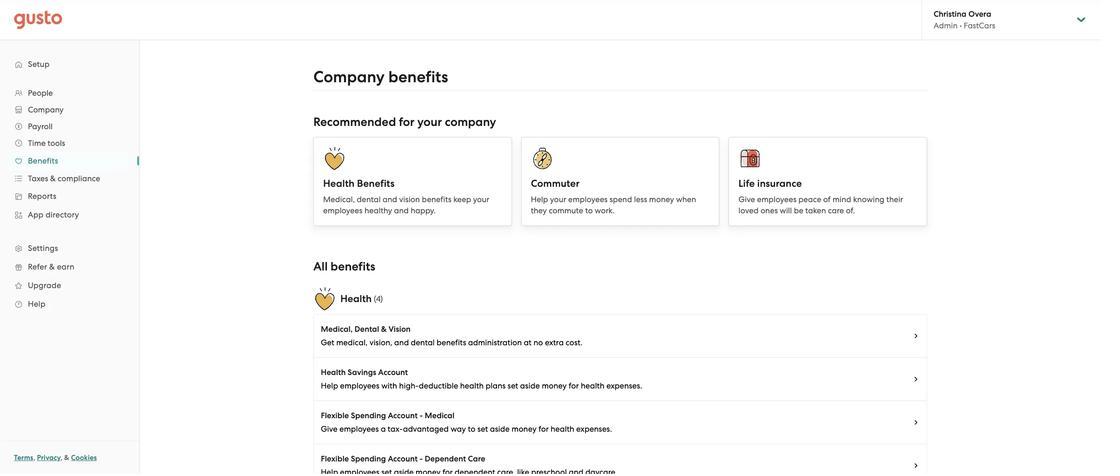 Task type: locate. For each thing, give the bounding box(es) containing it.
set inside flexible spending account - medical give employees a tax-advantaged way to set aside money for health expenses.
[[478, 425, 488, 434]]

1 vertical spatial account
[[388, 411, 418, 421]]

flexible inside flexible spending account - medical give employees a tax-advantaged way to set aside money for health expenses.
[[321, 411, 349, 421]]

for inside health savings account help employees with high-deductible health plans set aside money for health expenses.
[[569, 381, 579, 391]]

0 horizontal spatial money
[[512, 425, 537, 434]]

medical, for dental
[[323, 195, 355, 204]]

- inside button
[[420, 454, 423, 464]]

help for help your employees spend less money when they commute to work.
[[531, 195, 548, 204]]

vision,
[[370, 338, 392, 347]]

0 vertical spatial set
[[508, 381, 518, 391]]

for
[[399, 115, 415, 129], [569, 381, 579, 391], [539, 425, 549, 434]]

will
[[780, 206, 792, 215]]

& left earn on the left of page
[[49, 262, 55, 272]]

0 vertical spatial dental
[[357, 195, 381, 204]]

dental right 'vision,'
[[411, 338, 435, 347]]

2 horizontal spatial your
[[550, 195, 566, 204]]

setup link
[[9, 56, 130, 73]]

settings
[[28, 244, 58, 253]]

1 vertical spatial dental
[[411, 338, 435, 347]]

0 horizontal spatial list
[[0, 85, 139, 314]]

dependent
[[425, 454, 466, 464]]

2 - from the top
[[420, 454, 423, 464]]

0 horizontal spatial health
[[460, 381, 484, 391]]

1 horizontal spatial ,
[[61, 454, 62, 462]]

medical, inside medical, dental & vision get medical, vision, and dental benefits administration at no extra cost.
[[321, 325, 353, 334]]

1 opens in current tab image from the top
[[913, 333, 920, 340]]

0 horizontal spatial dental
[[357, 195, 381, 204]]

1 vertical spatial spending
[[351, 454, 386, 464]]

recommended
[[314, 115, 396, 129]]

1 vertical spatial medical,
[[321, 325, 353, 334]]

employees inside medical, dental and vision benefits keep your employees healthy and happy.
[[323, 206, 363, 215]]

admin
[[934, 21, 958, 30]]

1 spending from the top
[[351, 411, 386, 421]]

2 vertical spatial account
[[388, 454, 418, 464]]

employees down health benefits
[[323, 206, 363, 215]]

help inside help your employees spend less money when they commute to work.
[[531, 195, 548, 204]]

2 vertical spatial and
[[394, 338, 409, 347]]

health
[[323, 178, 355, 190], [340, 293, 372, 305], [321, 368, 346, 378]]

less
[[634, 195, 647, 204]]

vision
[[399, 195, 420, 204]]

flexible inside button
[[321, 454, 349, 464]]

expenses.
[[607, 381, 642, 391], [576, 425, 612, 434]]

1 horizontal spatial help
[[321, 381, 338, 391]]

knowing
[[853, 195, 885, 204]]

0 vertical spatial and
[[383, 195, 397, 204]]

1 vertical spatial help
[[28, 300, 46, 309]]

taxes
[[28, 174, 48, 183]]

4
[[376, 294, 381, 304]]

company down people
[[28, 105, 64, 114]]

your up the "commute"
[[550, 195, 566, 204]]

to right way
[[468, 425, 476, 434]]

2 vertical spatial for
[[539, 425, 549, 434]]

benefits inside medical, dental & vision get medical, vision, and dental benefits administration at no extra cost.
[[437, 338, 466, 347]]

employees up ones
[[757, 195, 797, 204]]

help your employees spend less money when they commute to work.
[[531, 195, 696, 215]]

2 spending from the top
[[351, 454, 386, 464]]

company benefits
[[314, 67, 448, 87]]

employees down savings
[[340, 381, 380, 391]]

list
[[0, 85, 139, 314], [314, 314, 927, 474]]

help down get
[[321, 381, 338, 391]]

spending inside button
[[351, 454, 386, 464]]

- up advantaged
[[420, 411, 423, 421]]

spend
[[610, 195, 632, 204]]

health savings account help employees with high-deductible health plans set aside money for health expenses.
[[321, 368, 642, 391]]

terms , privacy , & cookies
[[14, 454, 97, 462]]

spending up a
[[351, 411, 386, 421]]

company button
[[9, 101, 130, 118]]

refer & earn link
[[9, 259, 130, 275]]

1 horizontal spatial for
[[539, 425, 549, 434]]

help down upgrade
[[28, 300, 46, 309]]

opens in current tab image
[[913, 376, 920, 383], [913, 462, 920, 470]]

0 vertical spatial -
[[420, 411, 423, 421]]

0 horizontal spatial give
[[321, 425, 338, 434]]

account for employees
[[378, 368, 408, 378]]

dental inside medical, dental & vision get medical, vision, and dental benefits administration at no extra cost.
[[411, 338, 435, 347]]

0 horizontal spatial to
[[468, 425, 476, 434]]

healthy
[[365, 206, 392, 215]]

account inside flexible spending account - medical give employees a tax-advantaged way to set aside money for health expenses.
[[388, 411, 418, 421]]

company inside dropdown button
[[28, 105, 64, 114]]

life
[[739, 178, 755, 190]]

1 horizontal spatial set
[[508, 381, 518, 391]]

account up with on the bottom left of page
[[378, 368, 408, 378]]

1 horizontal spatial your
[[473, 195, 490, 204]]

opens in current tab image
[[913, 333, 920, 340], [913, 419, 920, 427]]

flexible for flexible spending account - medical give employees a tax-advantaged way to set aside money for health expenses.
[[321, 411, 349, 421]]

, left cookies
[[61, 454, 62, 462]]

dental inside medical, dental and vision benefits keep your employees healthy and happy.
[[357, 195, 381, 204]]

medical, inside medical, dental and vision benefits keep your employees healthy and happy.
[[323, 195, 355, 204]]

2 vertical spatial money
[[512, 425, 537, 434]]

money inside help your employees spend less money when they commute to work.
[[649, 195, 674, 204]]

benefits up "healthy"
[[357, 178, 395, 190]]

benefits
[[28, 156, 58, 166], [357, 178, 395, 190]]

0 vertical spatial medical,
[[323, 195, 355, 204]]

account up tax-
[[388, 411, 418, 421]]

1 vertical spatial benefits
[[357, 178, 395, 190]]

1 horizontal spatial money
[[542, 381, 567, 391]]

health
[[460, 381, 484, 391], [581, 381, 605, 391], [551, 425, 574, 434]]

0 vertical spatial to
[[585, 206, 593, 215]]

medical, dental & vision get medical, vision, and dental benefits administration at no extra cost.
[[321, 325, 583, 347]]

set right way
[[478, 425, 488, 434]]

2 horizontal spatial for
[[569, 381, 579, 391]]

1 vertical spatial expenses.
[[576, 425, 612, 434]]

health inside health savings account help employees with high-deductible health plans set aside money for health expenses.
[[321, 368, 346, 378]]

0 vertical spatial benefits
[[28, 156, 58, 166]]

1 vertical spatial set
[[478, 425, 488, 434]]

overa
[[969, 9, 992, 19]]

1 vertical spatial list
[[314, 314, 927, 474]]

a
[[381, 425, 386, 434]]

0 horizontal spatial ,
[[33, 454, 35, 462]]

home image
[[14, 10, 62, 29]]

0 horizontal spatial aside
[[490, 425, 510, 434]]

ones
[[761, 206, 778, 215]]

dental up "healthy"
[[357, 195, 381, 204]]

health ( 4 )
[[340, 293, 383, 305]]

1 horizontal spatial aside
[[520, 381, 540, 391]]

1 horizontal spatial give
[[739, 195, 755, 204]]

commute
[[549, 206, 583, 215]]

, left privacy link
[[33, 454, 35, 462]]

0 vertical spatial give
[[739, 195, 755, 204]]

time tools
[[28, 139, 65, 148]]

0 vertical spatial opens in current tab image
[[913, 376, 920, 383]]

0 vertical spatial health
[[323, 178, 355, 190]]

account inside button
[[388, 454, 418, 464]]

company up the recommended
[[314, 67, 385, 87]]

1 vertical spatial aside
[[490, 425, 510, 434]]

opens in current tab image for flexible spending account - dependent care
[[913, 462, 920, 470]]

deductible
[[419, 381, 458, 391]]

-
[[420, 411, 423, 421], [420, 454, 423, 464]]

give inside flexible spending account - medical give employees a tax-advantaged way to set aside money for health expenses.
[[321, 425, 338, 434]]

help inside gusto navigation element
[[28, 300, 46, 309]]

to inside help your employees spend less money when they commute to work.
[[585, 206, 593, 215]]

0 vertical spatial opens in current tab image
[[913, 333, 920, 340]]

0 vertical spatial list
[[0, 85, 139, 314]]

employees left a
[[340, 425, 379, 434]]

0 vertical spatial flexible
[[321, 411, 349, 421]]

0 horizontal spatial company
[[28, 105, 64, 114]]

1 vertical spatial opens in current tab image
[[913, 462, 920, 470]]

1 vertical spatial health
[[340, 293, 372, 305]]

1 - from the top
[[420, 411, 423, 421]]

health for health ( 4 )
[[340, 293, 372, 305]]

account down tax-
[[388, 454, 418, 464]]

1 horizontal spatial company
[[314, 67, 385, 87]]

account inside health savings account help employees with high-deductible health plans set aside money for health expenses.
[[378, 368, 408, 378]]

0 horizontal spatial benefits
[[28, 156, 58, 166]]

to
[[585, 206, 593, 215], [468, 425, 476, 434]]

settings link
[[9, 240, 130, 257]]

reports
[[28, 192, 56, 201]]

1 horizontal spatial benefits
[[357, 178, 395, 190]]

0 vertical spatial spending
[[351, 411, 386, 421]]

1 horizontal spatial dental
[[411, 338, 435, 347]]

fastcars
[[964, 21, 996, 30]]

spending down a
[[351, 454, 386, 464]]

administration
[[468, 338, 522, 347]]

employees up work.
[[568, 195, 608, 204]]

0 horizontal spatial help
[[28, 300, 46, 309]]

,
[[33, 454, 35, 462], [61, 454, 62, 462]]

they
[[531, 206, 547, 215]]

0 vertical spatial money
[[649, 195, 674, 204]]

taxes & compliance button
[[9, 170, 130, 187]]

opens in current tab image inside flexible spending account - dependent care button
[[913, 462, 920, 470]]

2 horizontal spatial help
[[531, 195, 548, 204]]

flexible for flexible spending account - dependent care
[[321, 454, 349, 464]]

2 vertical spatial help
[[321, 381, 338, 391]]

account
[[378, 368, 408, 378], [388, 411, 418, 421], [388, 454, 418, 464]]

0 vertical spatial account
[[378, 368, 408, 378]]

account for medical
[[388, 411, 418, 421]]

employees inside help your employees spend less money when they commute to work.
[[568, 195, 608, 204]]

work.
[[595, 206, 615, 215]]

& up 'vision,'
[[381, 325, 387, 334]]

directory
[[46, 210, 79, 220]]

1 vertical spatial give
[[321, 425, 338, 434]]

help inside health savings account help employees with high-deductible health plans set aside money for health expenses.
[[321, 381, 338, 391]]

1 horizontal spatial to
[[585, 206, 593, 215]]

compliance
[[58, 174, 100, 183]]

2 opens in current tab image from the top
[[913, 462, 920, 470]]

aside right plans
[[520, 381, 540, 391]]

1 vertical spatial flexible
[[321, 454, 349, 464]]

1 vertical spatial for
[[569, 381, 579, 391]]

2 vertical spatial health
[[321, 368, 346, 378]]

medical, down health benefits
[[323, 195, 355, 204]]

flexible spending account - dependent care
[[321, 454, 485, 464]]

loved
[[739, 206, 759, 215]]

opens in current tab image for health savings account
[[913, 376, 920, 383]]

opens in current tab image for medical, dental & vision
[[913, 333, 920, 340]]

0 vertical spatial for
[[399, 115, 415, 129]]

1 vertical spatial opens in current tab image
[[913, 419, 920, 427]]

refer & earn
[[28, 262, 74, 272]]

set inside health savings account help employees with high-deductible health plans set aside money for health expenses.
[[508, 381, 518, 391]]

1 vertical spatial company
[[28, 105, 64, 114]]

2 opens in current tab image from the top
[[913, 419, 920, 427]]

1 flexible from the top
[[321, 411, 349, 421]]

flexible spending account - dependent care button
[[314, 445, 927, 474]]

help for help
[[28, 300, 46, 309]]

0 vertical spatial company
[[314, 67, 385, 87]]

company for company benefits
[[314, 67, 385, 87]]

to left work.
[[585, 206, 593, 215]]

no
[[534, 338, 543, 347]]

1 opens in current tab image from the top
[[913, 376, 920, 383]]

0 vertical spatial aside
[[520, 381, 540, 391]]

company for company
[[28, 105, 64, 114]]

0 vertical spatial help
[[531, 195, 548, 204]]

spending inside flexible spending account - medical give employees a tax-advantaged way to set aside money for health expenses.
[[351, 411, 386, 421]]

0 vertical spatial expenses.
[[607, 381, 642, 391]]

benefits
[[388, 67, 448, 87], [422, 195, 452, 204], [331, 260, 375, 274], [437, 338, 466, 347]]

0 horizontal spatial set
[[478, 425, 488, 434]]

- for medical
[[420, 411, 423, 421]]

of
[[824, 195, 831, 204]]

help up the they
[[531, 195, 548, 204]]

1 vertical spatial -
[[420, 454, 423, 464]]

employees inside health savings account help employees with high-deductible health plans set aside money for health expenses.
[[340, 381, 380, 391]]

terms link
[[14, 454, 33, 462]]

your left company
[[417, 115, 442, 129]]

- inside flexible spending account - medical give employees a tax-advantaged way to set aside money for health expenses.
[[420, 411, 423, 421]]

money
[[649, 195, 674, 204], [542, 381, 567, 391], [512, 425, 537, 434]]

give inside give employees peace of mind knowing their loved ones will be taken care of.
[[739, 195, 755, 204]]

aside right way
[[490, 425, 510, 434]]

& right taxes
[[50, 174, 56, 183]]

tools
[[48, 139, 65, 148]]

spending
[[351, 411, 386, 421], [351, 454, 386, 464]]

1 horizontal spatial health
[[551, 425, 574, 434]]

to inside flexible spending account - medical give employees a tax-advantaged way to set aside money for health expenses.
[[468, 425, 476, 434]]

1 vertical spatial money
[[542, 381, 567, 391]]

2 horizontal spatial money
[[649, 195, 674, 204]]

1 , from the left
[[33, 454, 35, 462]]

medical, up get
[[321, 325, 353, 334]]

medical,
[[323, 195, 355, 204], [321, 325, 353, 334]]

high-
[[399, 381, 419, 391]]

expenses. inside flexible spending account - medical give employees a tax-advantaged way to set aside money for health expenses.
[[576, 425, 612, 434]]

2 , from the left
[[61, 454, 62, 462]]

1 vertical spatial to
[[468, 425, 476, 434]]

of.
[[846, 206, 855, 215]]

advantaged
[[403, 425, 449, 434]]

set
[[508, 381, 518, 391], [478, 425, 488, 434]]

set right plans
[[508, 381, 518, 391]]

privacy link
[[37, 454, 61, 462]]

your right the keep
[[473, 195, 490, 204]]

- left dependent
[[420, 454, 423, 464]]

taxes & compliance
[[28, 174, 100, 183]]

people
[[28, 88, 53, 98]]

benefits down the time tools
[[28, 156, 58, 166]]

dental
[[357, 195, 381, 204], [411, 338, 435, 347]]

gusto navigation element
[[0, 40, 139, 328]]

2 flexible from the top
[[321, 454, 349, 464]]

list containing people
[[0, 85, 139, 314]]

employees inside flexible spending account - medical give employees a tax-advantaged way to set aside money for health expenses.
[[340, 425, 379, 434]]

1 horizontal spatial list
[[314, 314, 927, 474]]

employees
[[568, 195, 608, 204], [757, 195, 797, 204], [323, 206, 363, 215], [340, 381, 380, 391], [340, 425, 379, 434]]

company
[[314, 67, 385, 87], [28, 105, 64, 114]]



Task type: vqa. For each thing, say whether or not it's contained in the screenshot.
LEARNING link
no



Task type: describe. For each thing, give the bounding box(es) containing it.
medical, for dental
[[321, 325, 353, 334]]

0 horizontal spatial your
[[417, 115, 442, 129]]

time tools button
[[9, 135, 130, 152]]

2 horizontal spatial health
[[581, 381, 605, 391]]

christina overa admin • fastcars
[[934, 9, 996, 30]]

0 horizontal spatial for
[[399, 115, 415, 129]]

benefits link
[[9, 153, 130, 169]]

insurance
[[757, 178, 802, 190]]

mind
[[833, 195, 852, 204]]

privacy
[[37, 454, 61, 462]]

•
[[960, 21, 962, 30]]

spending for flexible spending account - dependent care
[[351, 454, 386, 464]]

(
[[374, 294, 376, 304]]

account for dependent
[[388, 454, 418, 464]]

all
[[314, 260, 328, 274]]

& inside medical, dental & vision get medical, vision, and dental benefits administration at no extra cost.
[[381, 325, 387, 334]]

give employees peace of mind knowing their loved ones will be taken care of.
[[739, 195, 904, 215]]

and inside medical, dental & vision get medical, vision, and dental benefits administration at no extra cost.
[[394, 338, 409, 347]]

refer
[[28, 262, 47, 272]]

your inside help your employees spend less money when they commute to work.
[[550, 195, 566, 204]]

vision
[[389, 325, 411, 334]]

keep
[[454, 195, 471, 204]]

medical, dental and vision benefits keep your employees healthy and happy.
[[323, 195, 490, 215]]

tax-
[[388, 425, 403, 434]]

medical,
[[336, 338, 368, 347]]

expenses. inside health savings account help employees with high-deductible health plans set aside money for health expenses.
[[607, 381, 642, 391]]

flexible spending account - medical give employees a tax-advantaged way to set aside money for health expenses.
[[321, 411, 612, 434]]

app directory link
[[9, 207, 130, 223]]

money inside health savings account help employees with high-deductible health plans set aside money for health expenses.
[[542, 381, 567, 391]]

taken
[[806, 206, 826, 215]]

recommended for your company
[[314, 115, 496, 129]]

app directory
[[28, 210, 79, 220]]

benefits inside medical, dental and vision benefits keep your employees healthy and happy.
[[422, 195, 452, 204]]

people button
[[9, 85, 130, 101]]

way
[[451, 425, 466, 434]]

aside inside flexible spending account - medical give employees a tax-advantaged way to set aside money for health expenses.
[[490, 425, 510, 434]]

upgrade
[[28, 281, 61, 290]]

savings
[[348, 368, 376, 378]]

commuter
[[531, 178, 580, 190]]

spending for flexible spending account - medical give employees a tax-advantaged way to set aside money for health expenses.
[[351, 411, 386, 421]]

health benefits
[[323, 178, 395, 190]]

time
[[28, 139, 46, 148]]

employees inside give employees peace of mind knowing their loved ones will be taken care of.
[[757, 195, 797, 204]]

list containing medical, dental & vision
[[314, 314, 927, 474]]

peace
[[799, 195, 822, 204]]

reports link
[[9, 188, 130, 205]]

be
[[794, 206, 804, 215]]

1 vertical spatial and
[[394, 206, 409, 215]]

your inside medical, dental and vision benefits keep your employees healthy and happy.
[[473, 195, 490, 204]]

extra
[[545, 338, 564, 347]]

health for health savings account help employees with high-deductible health plans set aside money for health expenses.
[[321, 368, 346, 378]]

life insurance
[[739, 178, 802, 190]]

when
[[676, 195, 696, 204]]

)
[[381, 294, 383, 304]]

payroll button
[[9, 118, 130, 135]]

at
[[524, 338, 532, 347]]

for inside flexible spending account - medical give employees a tax-advantaged way to set aside money for health expenses.
[[539, 425, 549, 434]]

with
[[382, 381, 397, 391]]

all benefits
[[314, 260, 375, 274]]

benefits inside list
[[28, 156, 58, 166]]

health inside flexible spending account - medical give employees a tax-advantaged way to set aside money for health expenses.
[[551, 425, 574, 434]]

terms
[[14, 454, 33, 462]]

happy.
[[411, 206, 436, 215]]

health for health benefits
[[323, 178, 355, 190]]

opens in current tab image for flexible spending account - medical
[[913, 419, 920, 427]]

& inside dropdown button
[[50, 174, 56, 183]]

cost.
[[566, 338, 583, 347]]

care
[[828, 206, 844, 215]]

care
[[468, 454, 485, 464]]

payroll
[[28, 122, 53, 131]]

cookies
[[71, 454, 97, 462]]

& left cookies
[[64, 454, 69, 462]]

- for dependent
[[420, 454, 423, 464]]

cookies button
[[71, 453, 97, 464]]

aside inside health savings account help employees with high-deductible health plans set aside money for health expenses.
[[520, 381, 540, 391]]

get
[[321, 338, 334, 347]]

dental
[[355, 325, 379, 334]]

app
[[28, 210, 43, 220]]

christina
[[934, 9, 967, 19]]

medical
[[425, 411, 455, 421]]

setup
[[28, 60, 50, 69]]

their
[[887, 195, 904, 204]]

money inside flexible spending account - medical give employees a tax-advantaged way to set aside money for health expenses.
[[512, 425, 537, 434]]

earn
[[57, 262, 74, 272]]

upgrade link
[[9, 277, 130, 294]]

help link
[[9, 296, 130, 313]]



